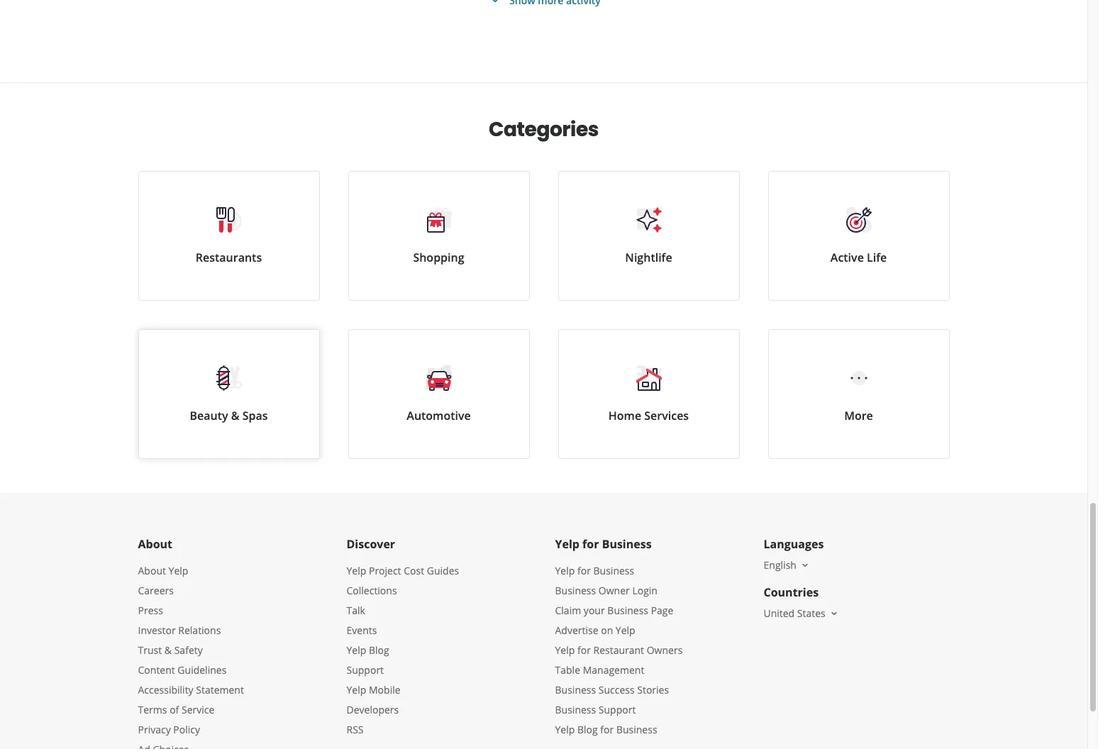 Task type: describe. For each thing, give the bounding box(es) containing it.
yelp down events at the bottom left of page
[[347, 644, 366, 657]]

terms
[[138, 703, 167, 717]]

business owner login link
[[555, 584, 658, 597]]

on
[[601, 624, 613, 637]]

spas
[[242, 408, 268, 424]]

investor relations link
[[138, 624, 221, 637]]

rss link
[[347, 723, 364, 736]]

categories
[[489, 116, 599, 143]]

events
[[347, 624, 377, 637]]

collections
[[347, 584, 397, 597]]

owner
[[599, 584, 630, 597]]

rss
[[347, 723, 364, 736]]

for up yelp for business link
[[583, 536, 599, 552]]

business up claim
[[555, 584, 596, 597]]

terms of service link
[[138, 703, 215, 717]]

restaurant
[[594, 644, 644, 657]]

talk link
[[347, 604, 365, 617]]

content
[[138, 663, 175, 677]]

support inside yelp project cost guides collections talk events yelp blog support yelp mobile developers rss
[[347, 663, 384, 677]]

for down "advertise"
[[578, 644, 591, 657]]

of
[[170, 703, 179, 717]]

accessibility statement link
[[138, 683, 244, 697]]

careers
[[138, 584, 174, 597]]

privacy policy link
[[138, 723, 200, 736]]

yelp project cost guides link
[[347, 564, 459, 578]]

yelp up claim
[[555, 564, 575, 578]]

blog inside yelp for business business owner login claim your business page advertise on yelp yelp for restaurant owners table management business success stories business support yelp blog for business
[[578, 723, 598, 736]]

home services
[[609, 408, 689, 424]]

beauty & spas link
[[138, 329, 320, 459]]

home services link
[[558, 329, 740, 459]]

business down table
[[555, 683, 596, 697]]

login
[[632, 584, 658, 597]]

english button
[[764, 558, 811, 572]]

business success stories link
[[555, 683, 669, 697]]

english
[[764, 558, 797, 572]]

active life
[[831, 250, 887, 265]]

advertise on yelp link
[[555, 624, 636, 637]]

yelp blog link
[[347, 644, 389, 657]]

guidelines
[[178, 663, 227, 677]]

business down stories
[[616, 723, 657, 736]]

your
[[584, 604, 605, 617]]

beauty
[[190, 408, 228, 424]]

business down owner
[[608, 604, 649, 617]]

trust & safety link
[[138, 644, 203, 657]]

yelp right on
[[616, 624, 636, 637]]

yelp down support link
[[347, 683, 366, 697]]

yelp project cost guides collections talk events yelp blog support yelp mobile developers rss
[[347, 564, 459, 736]]

about yelp careers press investor relations trust & safety content guidelines accessibility statement terms of service privacy policy
[[138, 564, 244, 736]]

restaurants link
[[138, 171, 320, 301]]

shopping link
[[348, 171, 530, 301]]

yelp mobile link
[[347, 683, 401, 697]]

active life link
[[768, 171, 950, 301]]

beauty & spas
[[190, 408, 268, 424]]

content guidelines link
[[138, 663, 227, 677]]

press link
[[138, 604, 163, 617]]

yelp for business link
[[555, 564, 634, 578]]

business up yelp for business link
[[602, 536, 652, 552]]

united states button
[[764, 607, 840, 620]]

project
[[369, 564, 401, 578]]

table management link
[[555, 663, 645, 677]]

shopping
[[413, 250, 464, 265]]

careers link
[[138, 584, 174, 597]]

united states
[[764, 607, 826, 620]]

owners
[[647, 644, 683, 657]]

mobile
[[369, 683, 401, 697]]

16 chevron down v2 image for countries
[[829, 608, 840, 619]]



Task type: locate. For each thing, give the bounding box(es) containing it.
policy
[[173, 723, 200, 736]]

yelp for business
[[555, 536, 652, 552]]

0 horizontal spatial support
[[347, 663, 384, 677]]

16 chevron down v2 image right states
[[829, 608, 840, 619]]

yelp up careers 'link'
[[169, 564, 188, 578]]

services
[[644, 408, 689, 424]]

support down 'success'
[[599, 703, 636, 717]]

press
[[138, 604, 163, 617]]

restaurants
[[196, 250, 262, 265]]

about up about yelp 'link'
[[138, 536, 172, 552]]

&
[[231, 408, 240, 424], [164, 644, 172, 657]]

success
[[599, 683, 635, 697]]

yelp up table
[[555, 644, 575, 657]]

table
[[555, 663, 580, 677]]

life
[[867, 250, 887, 265]]

yelp up 'collections' link
[[347, 564, 366, 578]]

for up business owner login link
[[578, 564, 591, 578]]

2 about from the top
[[138, 564, 166, 578]]

automotive
[[407, 408, 471, 424]]

home
[[609, 408, 642, 424]]

more
[[844, 408, 873, 424]]

24 chevron down v2 image
[[487, 0, 504, 9]]

yelp
[[555, 536, 580, 552], [169, 564, 188, 578], [347, 564, 366, 578], [555, 564, 575, 578], [616, 624, 636, 637], [347, 644, 366, 657], [555, 644, 575, 657], [347, 683, 366, 697], [555, 723, 575, 736]]

management
[[583, 663, 645, 677]]

1 horizontal spatial blog
[[578, 723, 598, 736]]

privacy
[[138, 723, 171, 736]]

1 horizontal spatial support
[[599, 703, 636, 717]]

0 horizontal spatial 16 chevron down v2 image
[[800, 560, 811, 571]]

16 chevron down v2 image for languages
[[800, 560, 811, 571]]

states
[[797, 607, 826, 620]]

page
[[651, 604, 674, 617]]

& inside about yelp careers press investor relations trust & safety content guidelines accessibility statement terms of service privacy policy
[[164, 644, 172, 657]]

more link
[[768, 329, 950, 459]]

advertise
[[555, 624, 599, 637]]

blog
[[369, 644, 389, 657], [578, 723, 598, 736]]

blog up support link
[[369, 644, 389, 657]]

yelp for restaurant owners link
[[555, 644, 683, 657]]

0 horizontal spatial &
[[164, 644, 172, 657]]

0 vertical spatial 16 chevron down v2 image
[[800, 560, 811, 571]]

1 vertical spatial 16 chevron down v2 image
[[829, 608, 840, 619]]

0 vertical spatial &
[[231, 408, 240, 424]]

for
[[583, 536, 599, 552], [578, 564, 591, 578], [578, 644, 591, 657], [600, 723, 614, 736]]

business support link
[[555, 703, 636, 717]]

developers link
[[347, 703, 399, 717]]

1 horizontal spatial &
[[231, 408, 240, 424]]

stories
[[637, 683, 669, 697]]

16 chevron down v2 image down languages
[[800, 560, 811, 571]]

16 chevron down v2 image
[[800, 560, 811, 571], [829, 608, 840, 619]]

languages
[[764, 536, 824, 552]]

about inside about yelp careers press investor relations trust & safety content guidelines accessibility statement terms of service privacy policy
[[138, 564, 166, 578]]

claim your business page link
[[555, 604, 674, 617]]

0 vertical spatial blog
[[369, 644, 389, 657]]

yelp inside about yelp careers press investor relations trust & safety content guidelines accessibility statement terms of service privacy policy
[[169, 564, 188, 578]]

category navigation section navigation
[[124, 83, 964, 493]]

1 vertical spatial about
[[138, 564, 166, 578]]

service
[[182, 703, 215, 717]]

business up the yelp blog for business link
[[555, 703, 596, 717]]

developers
[[347, 703, 399, 717]]

about
[[138, 536, 172, 552], [138, 564, 166, 578]]

guides
[[427, 564, 459, 578]]

investor
[[138, 624, 176, 637]]

0 vertical spatial support
[[347, 663, 384, 677]]

about yelp link
[[138, 564, 188, 578]]

16 chevron down v2 image inside united states dropdown button
[[829, 608, 840, 619]]

nightlife
[[625, 250, 672, 265]]

support link
[[347, 663, 384, 677]]

yelp down 'business support' link
[[555, 723, 575, 736]]

& right "trust" in the bottom left of the page
[[164, 644, 172, 657]]

yelp for business business owner login claim your business page advertise on yelp yelp for restaurant owners table management business success stories business support yelp blog for business
[[555, 564, 683, 736]]

united
[[764, 607, 795, 620]]

16 chevron down v2 image inside english dropdown button
[[800, 560, 811, 571]]

collections link
[[347, 584, 397, 597]]

0 vertical spatial about
[[138, 536, 172, 552]]

countries
[[764, 585, 819, 600]]

yelp up yelp for business link
[[555, 536, 580, 552]]

blog inside yelp project cost guides collections talk events yelp blog support yelp mobile developers rss
[[369, 644, 389, 657]]

trust
[[138, 644, 162, 657]]

events link
[[347, 624, 377, 637]]

about up careers 'link'
[[138, 564, 166, 578]]

1 about from the top
[[138, 536, 172, 552]]

business
[[602, 536, 652, 552], [594, 564, 634, 578], [555, 584, 596, 597], [608, 604, 649, 617], [555, 683, 596, 697], [555, 703, 596, 717], [616, 723, 657, 736]]

& left "spas"
[[231, 408, 240, 424]]

claim
[[555, 604, 581, 617]]

support
[[347, 663, 384, 677], [599, 703, 636, 717]]

statement
[[196, 683, 244, 697]]

1 vertical spatial &
[[164, 644, 172, 657]]

0 horizontal spatial blog
[[369, 644, 389, 657]]

automotive link
[[348, 329, 530, 459]]

1 vertical spatial support
[[599, 703, 636, 717]]

relations
[[178, 624, 221, 637]]

cost
[[404, 564, 424, 578]]

nightlife link
[[558, 171, 740, 301]]

1 vertical spatial blog
[[578, 723, 598, 736]]

active
[[831, 250, 864, 265]]

for down 'business support' link
[[600, 723, 614, 736]]

blog down 'business support' link
[[578, 723, 598, 736]]

support inside yelp for business business owner login claim your business page advertise on yelp yelp for restaurant owners table management business success stories business support yelp blog for business
[[599, 703, 636, 717]]

about for about yelp careers press investor relations trust & safety content guidelines accessibility statement terms of service privacy policy
[[138, 564, 166, 578]]

about for about
[[138, 536, 172, 552]]

support down yelp blog link
[[347, 663, 384, 677]]

& inside beauty & spas link
[[231, 408, 240, 424]]

1 horizontal spatial 16 chevron down v2 image
[[829, 608, 840, 619]]

discover
[[347, 536, 395, 552]]

accessibility
[[138, 683, 193, 697]]

talk
[[347, 604, 365, 617]]

business up owner
[[594, 564, 634, 578]]

safety
[[174, 644, 203, 657]]

yelp blog for business link
[[555, 723, 657, 736]]



Task type: vqa. For each thing, say whether or not it's contained in the screenshot.
Talk
yes



